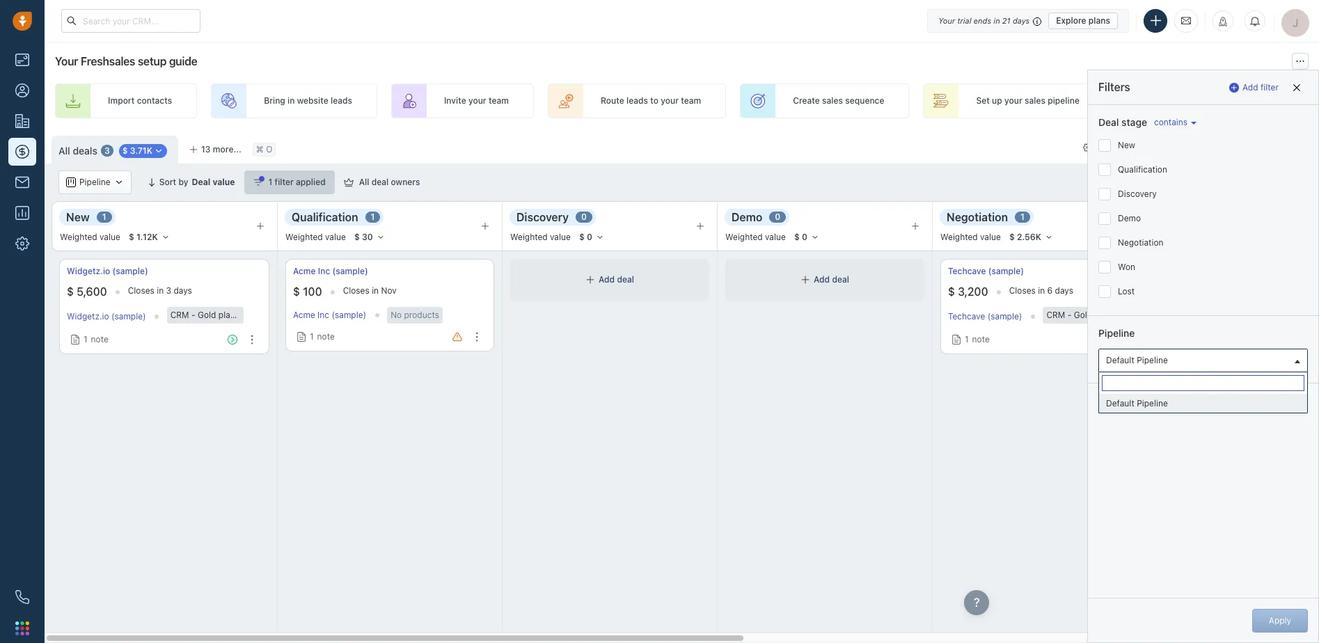 Task type: describe. For each thing, give the bounding box(es) containing it.
$ 0 button for demo
[[788, 230, 826, 245]]

Search field
[[1244, 171, 1314, 194]]

trial
[[958, 16, 972, 25]]

in for $ 3,200
[[1038, 285, 1045, 296]]

bring
[[264, 96, 285, 106]]

bring in website leads
[[264, 96, 352, 106]]

monthly for 5,600
[[238, 310, 269, 320]]

2 acme from the top
[[293, 310, 315, 321]]

1 down 100
[[310, 331, 314, 342]]

(sample) down $ 100
[[272, 310, 306, 320]]

2 techcave from the top
[[948, 312, 986, 322]]

closes for 100
[[343, 285, 370, 296]]

- for $ 5,600
[[191, 310, 195, 320]]

route leads to your team
[[601, 96, 701, 106]]

all deals 3
[[58, 145, 110, 156]]

plans
[[1089, 15, 1111, 25]]

6
[[1048, 285, 1053, 296]]

settings
[[1097, 142, 1131, 153]]

no products
[[391, 310, 439, 320]]

1 acme from the top
[[293, 266, 316, 276]]

products
[[404, 310, 439, 320]]

3.71k
[[130, 146, 153, 156]]

1 filter applied button
[[244, 171, 335, 194]]

weighted value for new
[[60, 232, 120, 243]]

pipeline button
[[58, 171, 131, 194]]

2 widgetz.io (sample) link from the top
[[67, 312, 146, 322]]

pipeline
[[1048, 96, 1080, 106]]

deal stage
[[1099, 116, 1148, 128]]

2 acme inc (sample) link from the top
[[293, 310, 366, 321]]

2 techcave (sample) link from the top
[[948, 312, 1023, 322]]

value for new
[[100, 232, 120, 243]]

in right bring
[[288, 96, 295, 106]]

gold for $ 5,600
[[198, 310, 216, 320]]

default for default pipeline 'dropdown button' in the right bottom of the page
[[1107, 355, 1135, 366]]

quotas and forecasting link
[[1120, 171, 1243, 194]]

1 horizontal spatial days
[[1013, 16, 1030, 25]]

2 leads from the left
[[627, 96, 648, 106]]

2 inc from the top
[[318, 310, 329, 321]]

$ 1.12k button
[[122, 230, 176, 245]]

bring in website leads link
[[211, 84, 377, 118]]

weighted value for discovery
[[510, 232, 571, 243]]

1 horizontal spatial demo
[[1118, 213, 1141, 224]]

in for $ 100
[[372, 285, 379, 296]]

contains
[[1155, 117, 1188, 128]]

1 filter applied
[[268, 177, 326, 187]]

weighted for new
[[60, 232, 97, 243]]

default pipeline for default pipeline 'dropdown button' in the right bottom of the page
[[1107, 355, 1168, 366]]

$ 100
[[293, 286, 322, 298]]

0 vertical spatial negotiation
[[947, 211, 1008, 223]]

invite your team
[[444, 96, 509, 106]]

pipeline down lost at the top right of the page
[[1099, 327, 1135, 339]]

gold for $ 3,200
[[1074, 310, 1093, 320]]

value for demo
[[765, 232, 786, 243]]

explore
[[1057, 15, 1087, 25]]

contacts
[[137, 96, 172, 106]]

sort by deal value
[[159, 177, 235, 187]]

1 horizontal spatial new
[[1118, 140, 1136, 150]]

container_wx8msf4aqz5i3rn1 image inside $ 3.71k button
[[154, 146, 164, 156]]

deals
[[73, 145, 97, 156]]

1 down $ 3,200
[[965, 334, 969, 345]]

3 for in
[[166, 285, 171, 296]]

explore plans
[[1057, 15, 1111, 25]]

pipeline inside 'dropdown button'
[[79, 177, 110, 188]]

0 vertical spatial qualification
[[1118, 164, 1168, 175]]

to
[[651, 96, 659, 106]]

invite
[[444, 96, 466, 106]]

crm - gold plan monthly (sample) for $ 5,600
[[170, 310, 306, 320]]

by
[[179, 177, 188, 187]]

days for $ 3,200
[[1055, 285, 1074, 296]]

import contacts
[[108, 96, 172, 106]]

set up your sales pipeline link
[[924, 84, 1105, 118]]

note for $ 5,600
[[91, 334, 108, 345]]

(sample) down closes in nov
[[332, 310, 366, 321]]

closes for 3,200
[[1010, 285, 1036, 296]]

1 note for $ 5,600
[[84, 334, 108, 345]]

more...
[[213, 144, 241, 155]]

closes in nov
[[343, 285, 397, 296]]

3,200
[[958, 286, 989, 298]]

your freshsales setup guide
[[55, 55, 197, 68]]

5,600
[[77, 286, 107, 298]]

1 inside "button"
[[268, 177, 272, 187]]

$ 1.12k
[[129, 232, 158, 242]]

(sample) down closes in 3 days
[[111, 312, 146, 322]]

weighted value for demo
[[726, 232, 786, 243]]

$ 30 button
[[348, 230, 391, 245]]

$ 0 for discovery
[[579, 232, 593, 242]]

deal inside add deal link
[[1190, 96, 1207, 106]]

add deal link
[[1119, 84, 1232, 118]]

route leads to your team link
[[548, 84, 726, 118]]

create
[[793, 96, 820, 106]]

container_wx8msf4aqz5i3rn1 image inside pipeline 'dropdown button'
[[66, 178, 76, 187]]

$ 0 button for discovery
[[573, 230, 611, 245]]

1 your from the left
[[469, 96, 487, 106]]

lost
[[1118, 286, 1135, 297]]

container_wx8msf4aqz5i3rn1 image down $ 3,200
[[952, 335, 962, 345]]

1 acme inc (sample) from the top
[[293, 266, 368, 276]]

2 horizontal spatial 1 note
[[965, 334, 990, 345]]

$ 30
[[354, 232, 373, 242]]

and
[[1164, 177, 1179, 188]]

pipeline inside option
[[1137, 398, 1168, 409]]

weighted value for qualification
[[286, 232, 346, 243]]

3 your from the left
[[1005, 96, 1023, 106]]

value for qualification
[[325, 232, 346, 243]]

phone image
[[15, 591, 29, 604]]

2 acme inc (sample) from the top
[[293, 310, 366, 321]]

import contacts link
[[55, 84, 197, 118]]

$ inside $ 3.71k button
[[122, 146, 128, 156]]

your for your trial ends in 21 days
[[939, 16, 956, 25]]

default pipeline button
[[1099, 349, 1308, 373]]

1 acme inc (sample) link from the top
[[293, 265, 368, 277]]

⌘ o
[[256, 144, 273, 155]]

sales inside 'link'
[[822, 96, 843, 106]]

in for $ 5,600
[[157, 285, 164, 296]]

container_wx8msf4aqz5i3rn1 image down the $ 5,600
[[70, 335, 80, 345]]

1.12k
[[136, 232, 158, 242]]

$ 3,200
[[948, 286, 989, 298]]

all deal owners
[[359, 177, 420, 187]]

explore plans link
[[1049, 12, 1118, 29]]

sequence
[[846, 96, 885, 106]]

Search your CRM... text field
[[61, 9, 201, 33]]

invite your team link
[[391, 84, 534, 118]]

import
[[108, 96, 135, 106]]

up
[[992, 96, 1003, 106]]

0 horizontal spatial qualification
[[292, 211, 358, 223]]

100
[[303, 286, 322, 298]]

route
[[601, 96, 624, 106]]

no
[[391, 310, 402, 320]]

30
[[362, 232, 373, 242]]

weighted for demo
[[726, 232, 763, 243]]

won
[[1118, 262, 1136, 272]]

send email image
[[1182, 15, 1191, 27]]

monthly for 3,200
[[1114, 310, 1146, 320]]

$ 2.56k
[[1010, 232, 1042, 242]]

all deal owners button
[[335, 171, 429, 194]]

1 up $ 2.56k
[[1021, 212, 1025, 222]]

1 vertical spatial new
[[66, 211, 90, 223]]

o
[[266, 144, 273, 155]]

1 horizontal spatial deal
[[1099, 116, 1119, 128]]

create sales sequence link
[[740, 84, 910, 118]]

nov
[[381, 285, 397, 296]]

(sample) up default pipeline 'dropdown button' in the right bottom of the page
[[1148, 310, 1183, 320]]

your trial ends in 21 days
[[939, 16, 1030, 25]]

$ 2.56k button
[[1003, 230, 1060, 245]]

closes in 6 days
[[1010, 285, 1074, 296]]

owners
[[391, 177, 420, 187]]

days for $ 5,600
[[174, 285, 192, 296]]

all for deals
[[58, 145, 70, 156]]

setup
[[138, 55, 167, 68]]

add filter
[[1243, 82, 1279, 93]]

$ 3.71k button
[[115, 143, 171, 159]]

$ inside $ 30 button
[[354, 232, 360, 242]]

13 more... button
[[182, 140, 249, 159]]

2 techcave (sample) from the top
[[948, 312, 1023, 322]]



Task type: vqa. For each thing, say whether or not it's contained in the screenshot.
Default related to Default Pipeline "dropdown button"
yes



Task type: locate. For each thing, give the bounding box(es) containing it.
3 inside all deals 3
[[104, 146, 110, 156]]

1
[[268, 177, 272, 187], [102, 212, 106, 222], [371, 212, 375, 222], [1021, 212, 1025, 222], [310, 331, 314, 342], [84, 334, 87, 345], [965, 334, 969, 345]]

3 closes from the left
[[1010, 285, 1036, 296]]

1 note for $ 100
[[310, 331, 335, 342]]

$ 0
[[579, 232, 593, 242], [794, 232, 808, 242]]

acme down $ 100
[[293, 310, 315, 321]]

1 horizontal spatial 3
[[166, 285, 171, 296]]

0 vertical spatial widgetz.io
[[67, 266, 110, 276]]

1 techcave (sample) link from the top
[[948, 265, 1024, 277]]

0 horizontal spatial sales
[[822, 96, 843, 106]]

acme inc (sample)
[[293, 266, 368, 276], [293, 310, 366, 321]]

2 default from the top
[[1107, 398, 1135, 409]]

techcave (sample) link down 3,200
[[948, 312, 1023, 322]]

2 team from the left
[[681, 96, 701, 106]]

3 weighted value from the left
[[510, 232, 571, 243]]

crm down "6"
[[1047, 310, 1066, 320]]

negotiation up won
[[1118, 237, 1164, 248]]

5 weighted from the left
[[941, 232, 978, 243]]

0 vertical spatial filter
[[1261, 82, 1279, 93]]

0 vertical spatial 3
[[104, 146, 110, 156]]

$ 3.71k
[[122, 146, 153, 156]]

1 horizontal spatial leads
[[627, 96, 648, 106]]

1 horizontal spatial closes
[[343, 285, 370, 296]]

1 note down 100
[[310, 331, 335, 342]]

1 vertical spatial default pipeline
[[1107, 398, 1168, 409]]

closes for 5,600
[[128, 285, 154, 296]]

all left deals
[[58, 145, 70, 156]]

note down the "5,600"
[[91, 334, 108, 345]]

forecasting
[[1182, 177, 1229, 188]]

1 horizontal spatial qualification
[[1118, 164, 1168, 175]]

1 vertical spatial qualification
[[292, 211, 358, 223]]

all for deal
[[359, 177, 369, 187]]

your
[[939, 16, 956, 25], [55, 55, 78, 68]]

None search field
[[1102, 375, 1305, 391]]

0 horizontal spatial crm - gold plan monthly (sample)
[[170, 310, 306, 320]]

techcave (sample) up 3,200
[[948, 266, 1024, 276]]

0 horizontal spatial monthly
[[238, 310, 269, 320]]

1 gold from the left
[[198, 310, 216, 320]]

filters
[[1099, 81, 1131, 93]]

settings button
[[1077, 136, 1138, 159]]

1 horizontal spatial filter
[[1261, 82, 1279, 93]]

0 horizontal spatial -
[[191, 310, 195, 320]]

2 plan from the left
[[1095, 310, 1112, 320]]

2 widgetz.io from the top
[[67, 312, 109, 322]]

0 horizontal spatial plan
[[219, 310, 235, 320]]

add filter link
[[1230, 76, 1279, 99]]

leads left to
[[627, 96, 648, 106]]

in left 21
[[994, 16, 1000, 25]]

crm - gold plan monthly (sample)
[[170, 310, 306, 320], [1047, 310, 1183, 320]]

set
[[977, 96, 990, 106]]

1 $ 0 from the left
[[579, 232, 593, 242]]

2 $ 0 from the left
[[794, 232, 808, 242]]

2 horizontal spatial add deal
[[1172, 96, 1207, 106]]

0 horizontal spatial your
[[469, 96, 487, 106]]

0 vertical spatial all
[[58, 145, 70, 156]]

0 vertical spatial techcave (sample)
[[948, 266, 1024, 276]]

0 horizontal spatial deal
[[192, 177, 211, 187]]

$ 3.71k button
[[119, 144, 167, 158]]

all deals link
[[58, 144, 97, 158]]

weighted for discovery
[[510, 232, 548, 243]]

⌘
[[256, 144, 264, 155]]

crm
[[170, 310, 189, 320], [1047, 310, 1066, 320]]

phone element
[[8, 584, 36, 611]]

0 vertical spatial acme inc (sample) link
[[293, 265, 368, 277]]

1 inc from the top
[[318, 266, 330, 276]]

$ inside $ 1.12k button
[[129, 232, 134, 242]]

1 note down the "5,600"
[[84, 334, 108, 345]]

website
[[297, 96, 328, 106]]

(sample) down $ 2.56k
[[989, 266, 1024, 276]]

$ 0 for demo
[[794, 232, 808, 242]]

- for $ 3,200
[[1068, 310, 1072, 320]]

default
[[1107, 355, 1135, 366], [1107, 398, 1135, 409]]

(sample) inside "link"
[[112, 266, 148, 276]]

widgetz.io (sample) link up the "5,600"
[[67, 265, 148, 277]]

1 vertical spatial 3
[[166, 285, 171, 296]]

2 your from the left
[[661, 96, 679, 106]]

pipeline up default pipeline list box at the bottom right of the page
[[1137, 355, 1168, 366]]

widgetz.io up the $ 5,600
[[67, 266, 110, 276]]

3 weighted from the left
[[510, 232, 548, 243]]

2 crm from the left
[[1047, 310, 1066, 320]]

1 down o
[[268, 177, 272, 187]]

0 horizontal spatial add deal
[[599, 275, 634, 285]]

container_wx8msf4aqz5i3rn1 image inside 'all deal owners' button
[[344, 178, 354, 187]]

1 horizontal spatial your
[[661, 96, 679, 106]]

deal
[[1099, 116, 1119, 128], [192, 177, 211, 187]]

deal inside 'all deal owners' button
[[372, 177, 389, 187]]

0 vertical spatial default pipeline
[[1107, 355, 1168, 366]]

2 default pipeline from the top
[[1107, 398, 1168, 409]]

team inside route leads to your team link
[[681, 96, 701, 106]]

1 widgetz.io (sample) from the top
[[67, 266, 148, 276]]

1 leads from the left
[[331, 96, 352, 106]]

all left the owners
[[359, 177, 369, 187]]

1 weighted value from the left
[[60, 232, 120, 243]]

2 weighted from the left
[[286, 232, 323, 243]]

0 vertical spatial widgetz.io (sample) link
[[67, 265, 148, 277]]

acme inc (sample) down 100
[[293, 310, 366, 321]]

2 widgetz.io (sample) from the top
[[67, 312, 146, 322]]

negotiation
[[947, 211, 1008, 223], [1118, 237, 1164, 248]]

add
[[1243, 82, 1259, 93], [1172, 96, 1188, 106], [599, 275, 615, 285], [814, 275, 830, 285]]

2 sales from the left
[[1025, 96, 1046, 106]]

pipeline inside 'dropdown button'
[[1137, 355, 1168, 366]]

widgetz.io down the $ 5,600
[[67, 312, 109, 322]]

your left 'freshsales'
[[55, 55, 78, 68]]

1 vertical spatial widgetz.io (sample)
[[67, 312, 146, 322]]

0 horizontal spatial new
[[66, 211, 90, 223]]

0 horizontal spatial $ 0 button
[[573, 230, 611, 245]]

default pipeline for default pipeline list box at the bottom right of the page
[[1107, 398, 1168, 409]]

weighted
[[60, 232, 97, 243], [286, 232, 323, 243], [510, 232, 548, 243], [726, 232, 763, 243], [941, 232, 978, 243]]

widgetz.io (sample) down the "5,600"
[[67, 312, 146, 322]]

2 horizontal spatial days
[[1055, 285, 1074, 296]]

widgetz.io (sample) link down the "5,600"
[[67, 312, 146, 322]]

1 vertical spatial widgetz.io (sample) link
[[67, 312, 146, 322]]

pipeline down deals
[[79, 177, 110, 188]]

inc
[[318, 266, 330, 276], [318, 310, 329, 321]]

1 team from the left
[[489, 96, 509, 106]]

default for default pipeline list box at the bottom right of the page
[[1107, 398, 1135, 409]]

leads
[[331, 96, 352, 106], [627, 96, 648, 106]]

pipeline down default pipeline 'dropdown button' in the right bottom of the page
[[1137, 398, 1168, 409]]

quotas and forecasting
[[1133, 177, 1229, 188]]

guide
[[169, 55, 197, 68]]

1 vertical spatial acme
[[293, 310, 315, 321]]

1 note
[[310, 331, 335, 342], [84, 334, 108, 345], [965, 334, 990, 345]]

1 horizontal spatial crm - gold plan monthly (sample)
[[1047, 310, 1183, 320]]

0 vertical spatial default
[[1107, 355, 1135, 366]]

acme up $ 100
[[293, 266, 316, 276]]

in left nov
[[372, 285, 379, 296]]

days right "6"
[[1055, 285, 1074, 296]]

0 vertical spatial widgetz.io (sample)
[[67, 266, 148, 276]]

in left "6"
[[1038, 285, 1045, 296]]

1 weighted from the left
[[60, 232, 97, 243]]

3 right deals
[[104, 146, 110, 156]]

default pipeline option
[[1100, 394, 1308, 413]]

all inside button
[[359, 177, 369, 187]]

filter for 1
[[275, 177, 294, 187]]

note
[[317, 331, 335, 342], [91, 334, 108, 345], [973, 334, 990, 345]]

- down closes in 6 days
[[1068, 310, 1072, 320]]

inc up 100
[[318, 266, 330, 276]]

container_wx8msf4aqz5i3rn1 image inside pipeline 'dropdown button'
[[114, 178, 124, 187]]

add deal for discovery
[[599, 275, 634, 285]]

techcave up $ 3,200
[[948, 266, 986, 276]]

1 horizontal spatial -
[[1068, 310, 1072, 320]]

0 horizontal spatial filter
[[275, 177, 294, 187]]

$ 5,600
[[67, 286, 107, 298]]

filter for add
[[1261, 82, 1279, 93]]

techcave down $ 3,200
[[948, 312, 986, 322]]

(sample) up closes in nov
[[333, 266, 368, 276]]

1 crm from the left
[[170, 310, 189, 320]]

0 vertical spatial techcave
[[948, 266, 986, 276]]

3 for deals
[[104, 146, 110, 156]]

widgetz.io (sample)
[[67, 266, 148, 276], [67, 312, 146, 322]]

5 weighted value from the left
[[941, 232, 1001, 243]]

filter
[[1261, 82, 1279, 93], [275, 177, 294, 187]]

(sample) up closes in 3 days
[[112, 266, 148, 276]]

default inside 'dropdown button'
[[1107, 355, 1135, 366]]

pipeline
[[79, 177, 110, 188], [1099, 327, 1135, 339], [1137, 355, 1168, 366], [1137, 398, 1168, 409]]

widgetz.io
[[67, 266, 110, 276], [67, 312, 109, 322]]

qualification down "applied"
[[292, 211, 358, 223]]

your right to
[[661, 96, 679, 106]]

note down 3,200
[[973, 334, 990, 345]]

default pipeline inside option
[[1107, 398, 1168, 409]]

13
[[201, 144, 211, 155]]

2 weighted value from the left
[[286, 232, 346, 243]]

1 vertical spatial techcave
[[948, 312, 986, 322]]

0 horizontal spatial days
[[174, 285, 192, 296]]

1 vertical spatial inc
[[318, 310, 329, 321]]

deal
[[1190, 96, 1207, 106], [372, 177, 389, 187], [617, 275, 634, 285], [832, 275, 850, 285]]

1 horizontal spatial team
[[681, 96, 701, 106]]

note down 100
[[317, 331, 335, 342]]

1 horizontal spatial add deal
[[814, 275, 850, 285]]

2 horizontal spatial closes
[[1010, 285, 1036, 296]]

days
[[1013, 16, 1030, 25], [174, 285, 192, 296], [1055, 285, 1074, 296]]

closes left "6"
[[1010, 285, 1036, 296]]

container_wx8msf4aqz5i3rn1 image down $ 3.71k
[[114, 178, 124, 187]]

filter inside add filter link
[[1261, 82, 1279, 93]]

container_wx8msf4aqz5i3rn1 image down ⌘
[[253, 178, 263, 187]]

contains button
[[1151, 117, 1197, 129]]

container_wx8msf4aqz5i3rn1 image left settings
[[1084, 143, 1093, 153]]

0 horizontal spatial crm
[[170, 310, 189, 320]]

sort
[[159, 177, 176, 187]]

container_wx8msf4aqz5i3rn1 image
[[1084, 143, 1093, 153], [114, 178, 124, 187], [253, 178, 263, 187], [70, 335, 80, 345], [952, 335, 962, 345]]

team right to
[[681, 96, 701, 106]]

add deal
[[1172, 96, 1207, 106], [599, 275, 634, 285], [814, 275, 850, 285]]

$ 0 button
[[573, 230, 611, 245], [788, 230, 826, 245]]

crm down closes in 3 days
[[170, 310, 189, 320]]

plan for 3,200
[[1095, 310, 1112, 320]]

1 monthly from the left
[[238, 310, 269, 320]]

1 horizontal spatial discovery
[[1118, 189, 1157, 199]]

1 sales from the left
[[822, 96, 843, 106]]

3 down $ 1.12k button
[[166, 285, 171, 296]]

0 vertical spatial discovery
[[1118, 189, 1157, 199]]

1 vertical spatial acme inc (sample)
[[293, 310, 366, 321]]

0 horizontal spatial your
[[55, 55, 78, 68]]

team right invite
[[489, 96, 509, 106]]

0 vertical spatial acme inc (sample)
[[293, 266, 368, 276]]

1 horizontal spatial monthly
[[1114, 310, 1146, 320]]

sales left pipeline
[[1025, 96, 1046, 106]]

2 monthly from the left
[[1114, 310, 1146, 320]]

default pipeline inside 'dropdown button'
[[1107, 355, 1168, 366]]

1 widgetz.io (sample) link from the top
[[67, 265, 148, 277]]

team inside invite your team link
[[489, 96, 509, 106]]

0 vertical spatial acme
[[293, 266, 316, 276]]

0 horizontal spatial gold
[[198, 310, 216, 320]]

add deal for demo
[[814, 275, 850, 285]]

1 vertical spatial techcave (sample)
[[948, 312, 1023, 322]]

weighted value for negotiation
[[941, 232, 1001, 243]]

0 horizontal spatial $ 0
[[579, 232, 593, 242]]

2 horizontal spatial note
[[973, 334, 990, 345]]

your right invite
[[469, 96, 487, 106]]

1 horizontal spatial crm
[[1047, 310, 1066, 320]]

1 horizontal spatial plan
[[1095, 310, 1112, 320]]

4 weighted from the left
[[726, 232, 763, 243]]

1 vertical spatial all
[[359, 177, 369, 187]]

1 vertical spatial acme inc (sample) link
[[293, 310, 366, 321]]

1 vertical spatial filter
[[275, 177, 294, 187]]

leads right website
[[331, 96, 352, 106]]

0 vertical spatial your
[[939, 16, 956, 25]]

0 horizontal spatial discovery
[[517, 211, 569, 223]]

team
[[489, 96, 509, 106], [681, 96, 701, 106]]

1 up $ 30 button at left
[[371, 212, 375, 222]]

0 vertical spatial techcave (sample) link
[[948, 265, 1024, 277]]

21
[[1003, 16, 1011, 25]]

1 horizontal spatial $ 0 button
[[788, 230, 826, 245]]

plan for 5,600
[[219, 310, 235, 320]]

0 horizontal spatial all
[[58, 145, 70, 156]]

weighted for qualification
[[286, 232, 323, 243]]

all
[[58, 145, 70, 156], [359, 177, 369, 187]]

1 vertical spatial deal
[[192, 177, 211, 187]]

closes right the "5,600"
[[128, 285, 154, 296]]

freshworks switcher image
[[15, 622, 29, 636]]

1 down the $ 5,600
[[84, 334, 87, 345]]

1 vertical spatial discovery
[[517, 211, 569, 223]]

crm for $ 3,200
[[1047, 310, 1066, 320]]

1 horizontal spatial negotiation
[[1118, 237, 1164, 248]]

closes in 3 days
[[128, 285, 192, 296]]

container_wx8msf4aqz5i3rn1 image inside 1 filter applied "button"
[[253, 178, 263, 187]]

your left trial
[[939, 16, 956, 25]]

deal right by on the left top of the page
[[192, 177, 211, 187]]

1 crm - gold plan monthly (sample) from the left
[[170, 310, 306, 320]]

0 horizontal spatial demo
[[732, 211, 763, 223]]

acme
[[293, 266, 316, 276], [293, 310, 315, 321]]

deal up settings
[[1099, 116, 1119, 128]]

1 widgetz.io from the top
[[67, 266, 110, 276]]

2 - from the left
[[1068, 310, 1072, 320]]

2 horizontal spatial your
[[1005, 96, 1023, 106]]

container_wx8msf4aqz5i3rn1 image
[[154, 146, 164, 156], [66, 178, 76, 187], [344, 178, 354, 187], [586, 275, 595, 285], [801, 275, 811, 285], [297, 332, 306, 342]]

crm - gold plan monthly (sample) for $ 3,200
[[1047, 310, 1183, 320]]

0 horizontal spatial team
[[489, 96, 509, 106]]

1 $ 0 button from the left
[[573, 230, 611, 245]]

1 default pipeline from the top
[[1107, 355, 1168, 366]]

1 vertical spatial widgetz.io
[[67, 312, 109, 322]]

sales
[[822, 96, 843, 106], [1025, 96, 1046, 106]]

1 horizontal spatial gold
[[1074, 310, 1093, 320]]

1 horizontal spatial $ 0
[[794, 232, 808, 242]]

2.56k
[[1017, 232, 1042, 242]]

1 horizontal spatial your
[[939, 16, 956, 25]]

techcave (sample) link up 3,200
[[948, 265, 1024, 277]]

filter inside 1 filter applied "button"
[[275, 177, 294, 187]]

in down $ 1.12k button
[[157, 285, 164, 296]]

inc down 100
[[318, 310, 329, 321]]

0 horizontal spatial negotiation
[[947, 211, 1008, 223]]

2 crm - gold plan monthly (sample) from the left
[[1047, 310, 1183, 320]]

0 horizontal spatial leads
[[331, 96, 352, 106]]

value
[[213, 177, 235, 187], [100, 232, 120, 243], [325, 232, 346, 243], [550, 232, 571, 243], [765, 232, 786, 243], [981, 232, 1001, 243]]

acme inc (sample) link down 100
[[293, 310, 366, 321]]

0 vertical spatial inc
[[318, 266, 330, 276]]

ends
[[974, 16, 992, 25]]

1 horizontal spatial 1 note
[[310, 331, 335, 342]]

0 vertical spatial deal
[[1099, 116, 1119, 128]]

new down pipeline 'dropdown button'
[[66, 211, 90, 223]]

1 down pipeline 'dropdown button'
[[102, 212, 106, 222]]

stage
[[1122, 116, 1148, 128]]

days right 21
[[1013, 16, 1030, 25]]

0 horizontal spatial 1 note
[[84, 334, 108, 345]]

add deal inside add deal link
[[1172, 96, 1207, 106]]

1 horizontal spatial all
[[359, 177, 369, 187]]

crm for $ 5,600
[[170, 310, 189, 320]]

weighted value
[[60, 232, 120, 243], [286, 232, 346, 243], [510, 232, 571, 243], [726, 232, 786, 243], [941, 232, 1001, 243]]

- down closes in 3 days
[[191, 310, 195, 320]]

container_wx8msf4aqz5i3rn1 image inside settings popup button
[[1084, 143, 1093, 153]]

default pipeline list box
[[1100, 394, 1308, 413]]

1 note down 3,200
[[965, 334, 990, 345]]

0 horizontal spatial 3
[[104, 146, 110, 156]]

applied
[[296, 177, 326, 187]]

4 weighted value from the left
[[726, 232, 786, 243]]

1 techcave (sample) from the top
[[948, 266, 1024, 276]]

closes left nov
[[343, 285, 370, 296]]

value for discovery
[[550, 232, 571, 243]]

widgetz.io (sample) up the "5,600"
[[67, 266, 148, 276]]

weighted for negotiation
[[941, 232, 978, 243]]

0
[[581, 212, 587, 222], [775, 212, 781, 222], [587, 232, 593, 242], [802, 232, 808, 242]]

freshsales
[[81, 55, 135, 68]]

1 plan from the left
[[219, 310, 235, 320]]

2 gold from the left
[[1074, 310, 1093, 320]]

set up your sales pipeline
[[977, 96, 1080, 106]]

your for your freshsales setup guide
[[55, 55, 78, 68]]

techcave (sample) down 3,200
[[948, 312, 1023, 322]]

discovery
[[1118, 189, 1157, 199], [517, 211, 569, 223]]

0 horizontal spatial note
[[91, 334, 108, 345]]

default inside option
[[1107, 398, 1135, 409]]

qualification up quotas
[[1118, 164, 1168, 175]]

1 vertical spatial negotiation
[[1118, 237, 1164, 248]]

your right up
[[1005, 96, 1023, 106]]

note for $ 100
[[317, 331, 335, 342]]

acme inc (sample) up 100
[[293, 266, 368, 276]]

new
[[1118, 140, 1136, 150], [66, 211, 90, 223]]

1 vertical spatial your
[[55, 55, 78, 68]]

acme inc (sample) link up 100
[[293, 265, 368, 277]]

days down $ 1.12k button
[[174, 285, 192, 296]]

techcave (sample) link
[[948, 265, 1024, 277], [948, 312, 1023, 322]]

1 horizontal spatial note
[[317, 331, 335, 342]]

0 vertical spatial new
[[1118, 140, 1136, 150]]

-
[[191, 310, 195, 320], [1068, 310, 1072, 320]]

1 default from the top
[[1107, 355, 1135, 366]]

1 vertical spatial default
[[1107, 398, 1135, 409]]

1 vertical spatial techcave (sample) link
[[948, 312, 1023, 322]]

new down deal stage
[[1118, 140, 1136, 150]]

1 techcave from the top
[[948, 266, 986, 276]]

13 more...
[[201, 144, 241, 155]]

$ inside the "$ 2.56k" button
[[1010, 232, 1015, 242]]

1 closes from the left
[[128, 285, 154, 296]]

value for negotiation
[[981, 232, 1001, 243]]

1 - from the left
[[191, 310, 195, 320]]

2 closes from the left
[[343, 285, 370, 296]]

quotas
[[1133, 177, 1162, 188]]

2 $ 0 button from the left
[[788, 230, 826, 245]]

sales right create at the right top of page
[[822, 96, 843, 106]]

monthly
[[238, 310, 269, 320], [1114, 310, 1146, 320]]

(sample) down 3,200
[[988, 312, 1023, 322]]

negotiation up the "$ 2.56k" button
[[947, 211, 1008, 223]]



